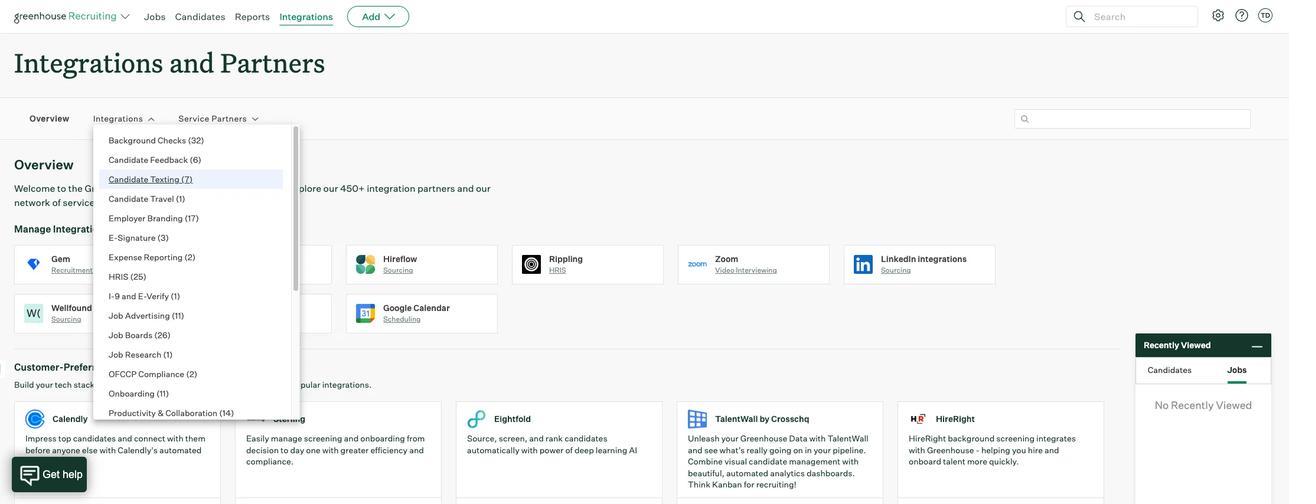 Task type: vqa. For each thing, say whether or not it's contained in the screenshot.
OFCCP Compliance ( 2 )
yes



Task type: describe. For each thing, give the bounding box(es) containing it.
hireright for hireright
[[936, 414, 975, 424]]

with down 'pipeline.'
[[842, 457, 859, 467]]

( for reporting
[[184, 252, 188, 262]]

) for job advertising ( 11 )
[[181, 311, 184, 321]]

before
[[25, 445, 50, 455]]

) for candidate travel ( 1 )
[[182, 194, 185, 204]]

( for boards
[[154, 330, 158, 340]]

manage
[[14, 223, 51, 235]]

kanban
[[712, 480, 742, 490]]

overview link
[[30, 113, 69, 125]]

screening for hire
[[996, 434, 1035, 444]]

sourcing inside the hireflow sourcing
[[383, 266, 413, 275]]

stack
[[74, 380, 95, 390]]

greater
[[340, 445, 369, 455]]

with inside the easily manage screening and onboarding from decision to day one with greater efficiency and compliance.
[[322, 445, 339, 455]]

add
[[362, 11, 380, 22]]

anyone
[[52, 445, 80, 455]]

integrations
[[918, 254, 967, 264]]

service partners
[[179, 114, 247, 124]]

) down customers
[[231, 408, 234, 418]]

no
[[1155, 399, 1169, 412]]

scheduling
[[383, 315, 421, 324]]

page
[[199, 183, 221, 194]]

(formerly
[[94, 303, 132, 313]]

Search text field
[[1091, 8, 1187, 25]]

hire
[[1028, 445, 1043, 455]]

reports link
[[235, 11, 270, 22]]

source, screen, and rank candidates automatically with power of deep learning ai
[[467, 434, 637, 455]]

background
[[109, 135, 156, 145]]

job for job research ( 1 )
[[109, 350, 123, 360]]

you inside hireright background screening integrates with greenhouse - helping you hire and onboard talent more quickly.
[[1012, 445, 1026, 455]]

day
[[290, 445, 304, 455]]

candidates inside impress top candidates and connect with them before anyone else with calendly's automated scheduling.
[[73, 434, 116, 444]]

hireflow
[[383, 254, 417, 264]]

2 vertical spatial your
[[814, 445, 831, 455]]

welcome
[[14, 183, 55, 194]]

combine
[[688, 457, 723, 467]]

) for expense reporting ( 2 )
[[192, 252, 196, 262]]

) for background checks ( 32 )
[[201, 135, 204, 145]]

recruiting!
[[756, 480, 796, 490]]

scheduling.
[[25, 457, 70, 467]]

to inside the easily manage screening and onboarding from decision to day one with greater efficiency and compliance.
[[280, 445, 288, 455]]

26
[[158, 330, 167, 340]]

( for feedback
[[190, 155, 193, 165]]

zoom
[[715, 254, 738, 264]]

( for research
[[163, 350, 166, 360]]

( up &
[[156, 389, 160, 399]]

hireright background screening integrates with greenhouse - helping you hire and onboard talent more quickly.
[[909, 434, 1076, 467]]

2 for ofccp compliance ( 2 )
[[189, 369, 194, 379]]

expense reporting ( 2 )
[[109, 252, 196, 262]]

verify
[[147, 291, 169, 301]]

the
[[68, 183, 83, 194]]

0 horizontal spatial partners
[[161, 197, 199, 209]]

( for signature
[[157, 233, 161, 243]]

analytics
[[770, 468, 805, 478]]

rank
[[546, 434, 563, 444]]

source,
[[467, 434, 497, 444]]

candidates link
[[175, 11, 225, 22]]

welcome to the greenhouse partnerships page where you can explore our 450+ integration partners and our network of service partners. new partners are just a click away.
[[14, 183, 491, 209]]

talentwall inside unleash your greenhouse data with talentwall and see what's really going on in your pipeline. combine visual candidate management with beautiful, automated analytics dashboards. think kanban for recruiting!
[[827, 434, 868, 444]]

onboarding
[[109, 389, 155, 399]]

service
[[63, 197, 95, 209]]

0 vertical spatial recently
[[1144, 340, 1179, 350]]

partners for integrations and partners
[[220, 45, 325, 80]]

build
[[14, 380, 34, 390]]

) for candidate feedback ( 6 )
[[198, 155, 201, 165]]

google
[[383, 303, 412, 313]]

automatically
[[467, 445, 519, 455]]

450+
[[340, 183, 365, 194]]

tech
[[55, 380, 72, 390]]

recruitment
[[51, 266, 93, 275]]

reports
[[235, 11, 270, 22]]

checks
[[158, 135, 186, 145]]

employer branding ( 17 )
[[109, 213, 199, 223]]

recently viewed
[[1144, 340, 1211, 350]]

angellist
[[133, 303, 172, 313]]

1 horizontal spatial integrations link
[[280, 11, 333, 22]]

wellfound (formerly angellist talent) sourcing
[[51, 303, 203, 324]]

1 vertical spatial partners
[[211, 114, 247, 124]]

travel
[[150, 194, 174, 204]]

ofccp
[[109, 369, 137, 379]]

candidate travel ( 1 )
[[109, 194, 185, 204]]

1 for candidate travel ( 1 )
[[179, 194, 182, 204]]

14
[[222, 408, 231, 418]]

more
[[967, 457, 987, 467]]

greenhouse recruiting image
[[14, 9, 120, 24]]

( for checks
[[188, 135, 191, 145]]

talent
[[943, 457, 965, 467]]

reporting
[[144, 252, 183, 262]]

impress top candidates and connect with them before anyone else with calendly's automated scheduling.
[[25, 434, 205, 467]]

selecting
[[155, 380, 190, 390]]

service
[[179, 114, 209, 124]]

candidate for candidate travel ( 1 )
[[109, 194, 148, 204]]

candidates inside source, screen, and rank candidates automatically with power of deep learning ai
[[565, 434, 607, 444]]

unleash your greenhouse data with talentwall and see what's really going on in your pipeline. combine visual candidate management with beautiful, automated analytics dashboards. think kanban for recruiting!
[[688, 434, 868, 490]]

job for job boards ( 26 )
[[109, 330, 123, 340]]

service partners link
[[179, 113, 247, 125]]

0 horizontal spatial jobs
[[144, 11, 166, 22]]

) up i-9 and e-verify ( 1 )
[[143, 272, 146, 282]]

1 horizontal spatial viewed
[[1216, 399, 1252, 412]]

with right the stack at the bottom left
[[96, 380, 113, 390]]

new
[[139, 197, 159, 209]]

1 vertical spatial 11
[[160, 389, 166, 399]]

rippling hris
[[549, 254, 583, 275]]

) up productivity & collaboration ( 14 ) on the bottom left
[[166, 389, 169, 399]]

and inside welcome to the greenhouse partnerships page where you can explore our 450+ integration partners and our network of service partners. new partners are just a click away.
[[457, 183, 474, 194]]

( right collaboration
[[219, 408, 222, 418]]

job advertising ( 11 )
[[109, 311, 184, 321]]

0 horizontal spatial hris
[[109, 272, 128, 282]]

0 vertical spatial 11
[[175, 311, 181, 321]]

network
[[14, 197, 50, 209]]

are
[[201, 197, 215, 209]]

deep
[[574, 445, 594, 455]]

zoom video interviewing
[[715, 254, 777, 275]]

( for travel
[[176, 194, 179, 204]]

of inside welcome to the greenhouse partnerships page where you can explore our 450+ integration partners and our network of service partners. new partners are just a click away.
[[52, 197, 61, 209]]

easily manage screening and onboarding from decision to day one with greater efficiency and compliance.
[[246, 434, 425, 467]]

you inside welcome to the greenhouse partnerships page where you can explore our 450+ integration partners and our network of service partners. new partners are just a click away.
[[252, 183, 268, 194]]

click
[[243, 197, 263, 209]]

td button
[[1258, 8, 1272, 22]]

helping
[[981, 445, 1010, 455]]

just
[[217, 197, 234, 209]]

) for e-signature ( 3 )
[[166, 233, 169, 243]]

interviewing
[[736, 266, 777, 275]]

i-9 and e-verify ( 1 )
[[109, 291, 180, 301]]

your for unleash
[[721, 434, 739, 444]]

partners for customer-preferred partners
[[109, 361, 149, 373]]

where
[[223, 183, 250, 194]]

partnerships
[[140, 183, 197, 194]]

onboarding
[[360, 434, 405, 444]]

productivity & collaboration ( 14 )
[[109, 408, 234, 418]]

configure image
[[1211, 8, 1225, 22]]

build your tech stack with guidance, selecting from our customers most popular integrations.
[[14, 380, 372, 390]]



Task type: locate. For each thing, give the bounding box(es) containing it.
jobs up 'no recently viewed'
[[1227, 365, 1247, 375]]

job down the 9
[[109, 311, 123, 321]]

( right verify
[[171, 291, 174, 301]]

screening for one
[[304, 434, 342, 444]]

2 screening from the left
[[996, 434, 1035, 444]]

2 vertical spatial job
[[109, 350, 123, 360]]

1 vertical spatial e-
[[138, 291, 147, 301]]

1 screening from the left
[[304, 434, 342, 444]]

your up what's
[[721, 434, 739, 444]]

onboard
[[909, 457, 941, 467]]

else
[[82, 445, 98, 455]]

0 vertical spatial 2
[[188, 252, 192, 262]]

1 vertical spatial 1
[[174, 291, 177, 301]]

compliance.
[[246, 457, 293, 467]]

compliance
[[138, 369, 184, 379]]

you up the click
[[252, 183, 268, 194]]

candidate
[[749, 457, 787, 467]]

1 vertical spatial your
[[721, 434, 739, 444]]

1 horizontal spatial partners
[[417, 183, 455, 194]]

from inside the easily manage screening and onboarding from decision to day one with greater efficiency and compliance.
[[407, 434, 425, 444]]

expense
[[109, 252, 142, 262]]

( right the advertising at the left bottom of page
[[172, 311, 175, 321]]

0 vertical spatial hireright
[[936, 414, 975, 424]]

power
[[540, 445, 564, 455]]

1 horizontal spatial e-
[[138, 291, 147, 301]]

) for job research ( 1 )
[[169, 350, 173, 360]]

( right 'branding'
[[185, 213, 188, 223]]

linkedin integrations sourcing
[[881, 254, 967, 275]]

with up onboard
[[909, 445, 925, 455]]

e- up expense
[[109, 233, 118, 243]]

you
[[252, 183, 268, 194], [1012, 445, 1026, 455]]

) down the advertising at the left bottom of page
[[167, 330, 171, 340]]

candidates up the deep
[[565, 434, 607, 444]]

collaboration
[[165, 408, 217, 418]]

) right the reporting
[[192, 252, 196, 262]]

screening up helping on the bottom of the page
[[996, 434, 1035, 444]]

0 vertical spatial partners
[[220, 45, 325, 80]]

0 vertical spatial talentwall
[[715, 414, 758, 424]]

0 vertical spatial 1
[[179, 194, 182, 204]]

job left the boards
[[109, 330, 123, 340]]

( for branding
[[185, 213, 188, 223]]

candidate for candidate texting ( 7 )
[[109, 174, 148, 184]]

6
[[193, 155, 198, 165]]

( right checks
[[188, 135, 191, 145]]

2 vertical spatial 1
[[166, 350, 169, 360]]

with inside source, screen, and rank candidates automatically with power of deep learning ai
[[521, 445, 538, 455]]

(
[[188, 135, 191, 145], [190, 155, 193, 165], [181, 174, 185, 184], [176, 194, 179, 204], [185, 213, 188, 223], [157, 233, 161, 243], [184, 252, 188, 262], [130, 272, 133, 282], [171, 291, 174, 301], [172, 311, 175, 321], [154, 330, 158, 340], [163, 350, 166, 360], [186, 369, 189, 379], [156, 389, 160, 399], [219, 408, 222, 418]]

2 vertical spatial candidate
[[109, 194, 148, 204]]

to inside welcome to the greenhouse partnerships page where you can explore our 450+ integration partners and our network of service partners. new partners are just a click away.
[[57, 183, 66, 194]]

) up 'talent)' on the bottom of the page
[[177, 291, 180, 301]]

2 for expense reporting ( 2 )
[[188, 252, 192, 262]]

0 vertical spatial viewed
[[1181, 340, 1211, 350]]

texting
[[150, 174, 179, 184]]

hireright up background at bottom right
[[936, 414, 975, 424]]

sourcing down wellfound
[[51, 315, 81, 324]]

integration
[[367, 183, 415, 194]]

greenhouse up 'partners.' at the left of page
[[85, 183, 138, 194]]

3
[[161, 233, 166, 243]]

sourcing inside wellfound (formerly angellist talent) sourcing
[[51, 315, 81, 324]]

1 right travel
[[179, 194, 182, 204]]

candidate up employer
[[109, 194, 148, 204]]

7
[[185, 174, 189, 184]]

customer-
[[14, 361, 64, 373]]

google calendar scheduling
[[383, 303, 450, 324]]

1 vertical spatial hireright
[[909, 434, 946, 444]]

( right the boards
[[154, 330, 158, 340]]

top
[[58, 434, 71, 444]]

1 vertical spatial of
[[565, 445, 573, 455]]

w(
[[27, 307, 41, 320]]

) down 'branding'
[[166, 233, 169, 243]]

1 candidates from the left
[[73, 434, 116, 444]]

jobs link
[[144, 11, 166, 22]]

1 horizontal spatial to
[[280, 445, 288, 455]]

with inside hireright background screening integrates with greenhouse - helping you hire and onboard talent more quickly.
[[909, 445, 925, 455]]

hris up the 9
[[109, 272, 128, 282]]

( right travel
[[176, 194, 179, 204]]

0 horizontal spatial 1
[[166, 350, 169, 360]]

marketing
[[94, 266, 128, 275]]

0 horizontal spatial integrations link
[[93, 113, 143, 125]]

0 horizontal spatial talentwall
[[715, 414, 758, 424]]

) down 32
[[198, 155, 201, 165]]

easily
[[246, 434, 269, 444]]

greenhouse up really
[[740, 434, 787, 444]]

crosschq
[[771, 414, 809, 424]]

0 vertical spatial overview
[[30, 114, 69, 124]]

screening inside hireright background screening integrates with greenhouse - helping you hire and onboard talent more quickly.
[[996, 434, 1035, 444]]

2
[[188, 252, 192, 262], [189, 369, 194, 379]]

0 horizontal spatial from
[[192, 380, 210, 390]]

0 vertical spatial e-
[[109, 233, 118, 243]]

17
[[188, 213, 196, 223]]

automated down them
[[159, 445, 202, 455]]

popular
[[291, 380, 320, 390]]

None text field
[[1014, 109, 1251, 129]]

manage
[[271, 434, 302, 444]]

1 candidate from the top
[[109, 155, 148, 165]]

integrations right reports link
[[280, 11, 333, 22]]

) down the page
[[196, 213, 199, 223]]

and inside source, screen, and rank candidates automatically with power of deep learning ai
[[529, 434, 544, 444]]

job
[[109, 311, 123, 321], [109, 330, 123, 340], [109, 350, 123, 360]]

decision
[[246, 445, 279, 455]]

0 horizontal spatial screening
[[304, 434, 342, 444]]

pipeline.
[[833, 445, 866, 455]]

0 horizontal spatial 11
[[160, 389, 166, 399]]

0 horizontal spatial sourcing
[[51, 315, 81, 324]]

onboarding ( 11 )
[[109, 389, 169, 399]]

) left the page
[[189, 174, 193, 184]]

( right texting
[[181, 174, 185, 184]]

&
[[158, 408, 164, 418]]

1 horizontal spatial 1
[[174, 291, 177, 301]]

sourcing down hireflow
[[383, 266, 413, 275]]

0 vertical spatial candidate
[[109, 155, 148, 165]]

integrates
[[1036, 434, 1076, 444]]

with right one
[[322, 445, 339, 455]]

talentwall up 'pipeline.'
[[827, 434, 868, 444]]

1 job from the top
[[109, 311, 123, 321]]

0 horizontal spatial e-
[[109, 233, 118, 243]]

) for candidate texting ( 7 )
[[189, 174, 193, 184]]

candidates up else
[[73, 434, 116, 444]]

9
[[115, 291, 120, 301]]

0 vertical spatial from
[[192, 380, 210, 390]]

viewed
[[1181, 340, 1211, 350], [1216, 399, 1252, 412]]

3 candidate from the top
[[109, 194, 148, 204]]

ofccp compliance ( 2 )
[[109, 369, 197, 379]]

jobs left candidates
[[144, 11, 166, 22]]

your up management
[[814, 445, 831, 455]]

partners down job research ( 1 )
[[109, 361, 149, 373]]

greenhouse inside welcome to the greenhouse partnerships page where you can explore our 450+ integration partners and our network of service partners. new partners are just a click away.
[[85, 183, 138, 194]]

e- up angellist
[[138, 291, 147, 301]]

greenhouse inside hireright background screening integrates with greenhouse - helping you hire and onboard talent more quickly.
[[927, 445, 974, 455]]

sourcing
[[383, 266, 413, 275], [881, 266, 911, 275], [51, 315, 81, 324]]

11 down compliance
[[160, 389, 166, 399]]

partners down reports link
[[220, 45, 325, 80]]

of left the service
[[52, 197, 61, 209]]

( down 32
[[190, 155, 193, 165]]

to left the
[[57, 183, 66, 194]]

0 horizontal spatial viewed
[[1181, 340, 1211, 350]]

1 vertical spatial from
[[407, 434, 425, 444]]

1 vertical spatial to
[[280, 445, 288, 455]]

candidate up 'partners.' at the left of page
[[109, 174, 148, 184]]

) up compliance
[[169, 350, 173, 360]]

2 candidates from the left
[[565, 434, 607, 444]]

i-
[[109, 291, 115, 301]]

1 vertical spatial partners
[[161, 197, 199, 209]]

2 up build your tech stack with guidance, selecting from our customers most popular integrations.
[[189, 369, 194, 379]]

our
[[323, 183, 338, 194], [476, 183, 491, 194], [212, 380, 225, 390]]

2 job from the top
[[109, 330, 123, 340]]

( up the reporting
[[157, 233, 161, 243]]

talentwall left by
[[715, 414, 758, 424]]

menu containing background checks
[[93, 125, 292, 504]]

0 vertical spatial jobs
[[144, 11, 166, 22]]

branding
[[147, 213, 183, 223]]

screening up one
[[304, 434, 342, 444]]

add button
[[347, 6, 409, 27]]

1 horizontal spatial greenhouse
[[740, 434, 787, 444]]

sourcing inside the linkedin integrations sourcing
[[881, 266, 911, 275]]

partners right integration
[[417, 183, 455, 194]]

( for texting
[[181, 174, 185, 184]]

1 horizontal spatial of
[[565, 445, 573, 455]]

0 vertical spatial partners
[[417, 183, 455, 194]]

1 horizontal spatial candidates
[[565, 434, 607, 444]]

0 vertical spatial automated
[[159, 445, 202, 455]]

hireright inside hireright background screening integrates with greenhouse - helping you hire and onboard talent more quickly.
[[909, 434, 946, 444]]

0 vertical spatial greenhouse
[[85, 183, 138, 194]]

unleash
[[688, 434, 720, 444]]

hris inside rippling hris
[[549, 266, 566, 275]]

screening inside the easily manage screening and onboarding from decision to day one with greater efficiency and compliance.
[[304, 434, 342, 444]]

) for ofccp compliance ( 2 )
[[194, 369, 197, 379]]

job up the ofccp
[[109, 350, 123, 360]]

background
[[948, 434, 995, 444]]

calendar
[[414, 303, 450, 313]]

from right the selecting
[[192, 380, 210, 390]]

efficiency
[[371, 445, 408, 455]]

1 horizontal spatial our
[[323, 183, 338, 194]]

1 down 26
[[166, 350, 169, 360]]

) up build your tech stack with guidance, selecting from our customers most popular integrations.
[[194, 369, 197, 379]]

rippling
[[549, 254, 583, 264]]

1 vertical spatial greenhouse
[[740, 434, 787, 444]]

hris down rippling
[[549, 266, 566, 275]]

advertising
[[125, 311, 170, 321]]

1 for job research ( 1 )
[[166, 350, 169, 360]]

candidate down background
[[109, 155, 148, 165]]

of left the deep
[[565, 445, 573, 455]]

1 horizontal spatial your
[[721, 434, 739, 444]]

1 vertical spatial integrations link
[[93, 113, 143, 125]]

0 horizontal spatial candidates
[[73, 434, 116, 444]]

gem
[[51, 254, 70, 264]]

1 vertical spatial talentwall
[[827, 434, 868, 444]]

) down service
[[201, 135, 204, 145]]

1 vertical spatial candidate
[[109, 174, 148, 184]]

and inside hireright background screening integrates with greenhouse - helping you hire and onboard talent more quickly.
[[1045, 445, 1059, 455]]

of inside source, screen, and rank candidates automatically with power of deep learning ai
[[565, 445, 573, 455]]

integrations link right reports link
[[280, 11, 333, 22]]

talentwall by crosschq
[[715, 414, 809, 424]]

customers
[[226, 380, 267, 390]]

1 vertical spatial recently
[[1171, 399, 1214, 412]]

you left hire
[[1012, 445, 1026, 455]]

1 vertical spatial job
[[109, 330, 123, 340]]

2 vertical spatial partners
[[109, 361, 149, 373]]

dashboards.
[[807, 468, 855, 478]]

data
[[789, 434, 807, 444]]

0 vertical spatial of
[[52, 197, 61, 209]]

and inside impress top candidates and connect with them before anyone else with calendly's automated scheduling.
[[118, 434, 132, 444]]

2 horizontal spatial sourcing
[[881, 266, 911, 275]]

partners right service
[[211, 114, 247, 124]]

with right else
[[99, 445, 116, 455]]

) for employer branding ( 17 )
[[196, 213, 199, 223]]

1 up 'talent)' on the bottom of the page
[[174, 291, 177, 301]]

0 horizontal spatial our
[[212, 380, 225, 390]]

( up build your tech stack with guidance, selecting from our customers most popular integrations.
[[186, 369, 189, 379]]

0 horizontal spatial you
[[252, 183, 268, 194]]

integrations down the service
[[53, 223, 109, 235]]

explore
[[288, 183, 321, 194]]

partners
[[417, 183, 455, 194], [161, 197, 199, 209]]

1 vertical spatial overview
[[14, 157, 74, 173]]

0 vertical spatial you
[[252, 183, 268, 194]]

automated up for
[[726, 468, 768, 478]]

with left them
[[167, 434, 184, 444]]

overview
[[30, 114, 69, 124], [14, 157, 74, 173]]

candidate for candidate feedback ( 6 )
[[109, 155, 148, 165]]

signature
[[118, 233, 156, 243]]

to
[[57, 183, 66, 194], [280, 445, 288, 455]]

2 horizontal spatial 1
[[179, 194, 182, 204]]

them
[[185, 434, 205, 444]]

greenhouse up talent
[[927, 445, 974, 455]]

candidates
[[73, 434, 116, 444], [565, 434, 607, 444]]

0 horizontal spatial to
[[57, 183, 66, 194]]

employer
[[109, 213, 146, 223]]

1 vertical spatial you
[[1012, 445, 1026, 455]]

1 horizontal spatial automated
[[726, 468, 768, 478]]

11 right angellist
[[175, 311, 181, 321]]

( for compliance
[[186, 369, 189, 379]]

menu
[[93, 125, 292, 504]]

( down expense
[[130, 272, 133, 282]]

1 horizontal spatial from
[[407, 434, 425, 444]]

0 horizontal spatial greenhouse
[[85, 183, 138, 194]]

2 vertical spatial greenhouse
[[927, 445, 974, 455]]

( right the reporting
[[184, 252, 188, 262]]

1 horizontal spatial jobs
[[1227, 365, 1247, 375]]

calendly's
[[118, 445, 158, 455]]

see
[[704, 445, 718, 455]]

1 horizontal spatial screening
[[996, 434, 1035, 444]]

feedback
[[150, 155, 188, 165]]

with up in
[[809, 434, 826, 444]]

research
[[125, 350, 161, 360]]

0 vertical spatial to
[[57, 183, 66, 194]]

3 job from the top
[[109, 350, 123, 360]]

) for job boards ( 26 )
[[167, 330, 171, 340]]

2 horizontal spatial our
[[476, 183, 491, 194]]

and
[[169, 45, 214, 80], [457, 183, 474, 194], [122, 291, 136, 301], [118, 434, 132, 444], [344, 434, 359, 444], [529, 434, 544, 444], [409, 445, 424, 455], [688, 445, 702, 455], [1045, 445, 1059, 455]]

with down screen,
[[521, 445, 538, 455]]

your down customer-
[[36, 380, 53, 390]]

can
[[270, 183, 286, 194]]

sourcing down linkedin
[[881, 266, 911, 275]]

0 vertical spatial integrations link
[[280, 11, 333, 22]]

) right angellist
[[181, 311, 184, 321]]

integrations and partners
[[14, 45, 325, 80]]

sterling
[[273, 414, 305, 424]]

job for job advertising ( 11 )
[[109, 311, 123, 321]]

integrations link up background
[[93, 113, 143, 125]]

in
[[805, 445, 812, 455]]

2 horizontal spatial your
[[814, 445, 831, 455]]

1 vertical spatial viewed
[[1216, 399, 1252, 412]]

greenhouse inside unleash your greenhouse data with talentwall and see what's really going on in your pipeline. combine visual candidate management with beautiful, automated analytics dashboards. think kanban for recruiting!
[[740, 434, 787, 444]]

1 vertical spatial 2
[[189, 369, 194, 379]]

partners
[[220, 45, 325, 80], [211, 114, 247, 124], [109, 361, 149, 373]]

0 horizontal spatial your
[[36, 380, 53, 390]]

0 horizontal spatial automated
[[159, 445, 202, 455]]

( down 26
[[163, 350, 166, 360]]

automated inside unleash your greenhouse data with talentwall and see what's really going on in your pipeline. combine visual candidate management with beautiful, automated analytics dashboards. think kanban for recruiting!
[[726, 468, 768, 478]]

1 horizontal spatial you
[[1012, 445, 1026, 455]]

and inside unleash your greenhouse data with talentwall and see what's really going on in your pipeline. combine visual candidate management with beautiful, automated analytics dashboards. think kanban for recruiting!
[[688, 445, 702, 455]]

on
[[793, 445, 803, 455]]

0 vertical spatial your
[[36, 380, 53, 390]]

integrations down greenhouse recruiting image
[[14, 45, 163, 80]]

25
[[133, 272, 143, 282]]

1 vertical spatial jobs
[[1227, 365, 1247, 375]]

0 horizontal spatial of
[[52, 197, 61, 209]]

) down 7
[[182, 194, 185, 204]]

( for advertising
[[172, 311, 175, 321]]

video
[[715, 266, 734, 275]]

0 vertical spatial job
[[109, 311, 123, 321]]

your
[[36, 380, 53, 390], [721, 434, 739, 444], [814, 445, 831, 455]]

calendly
[[53, 414, 88, 424]]

integrations
[[280, 11, 333, 22], [14, 45, 163, 80], [93, 114, 143, 124], [53, 223, 109, 235]]

1 horizontal spatial hris
[[549, 266, 566, 275]]

1 horizontal spatial sourcing
[[383, 266, 413, 275]]

to down manage
[[280, 445, 288, 455]]

preferred
[[64, 361, 107, 373]]

2 horizontal spatial greenhouse
[[927, 445, 974, 455]]

1 horizontal spatial talentwall
[[827, 434, 868, 444]]

2 candidate from the top
[[109, 174, 148, 184]]

hireright up onboard
[[909, 434, 946, 444]]

2 right the reporting
[[188, 252, 192, 262]]

your for build
[[36, 380, 53, 390]]

boards
[[125, 330, 153, 340]]

from up efficiency
[[407, 434, 425, 444]]

hireright for hireright background screening integrates with greenhouse - helping you hire and onboard talent more quickly.
[[909, 434, 946, 444]]

1 vertical spatial automated
[[726, 468, 768, 478]]

automated inside impress top candidates and connect with them before anyone else with calendly's automated scheduling.
[[159, 445, 202, 455]]

customer-preferred partners
[[14, 361, 149, 373]]

partners down 'partnerships'
[[161, 197, 199, 209]]

integrations up background
[[93, 114, 143, 124]]

1 horizontal spatial 11
[[175, 311, 181, 321]]



